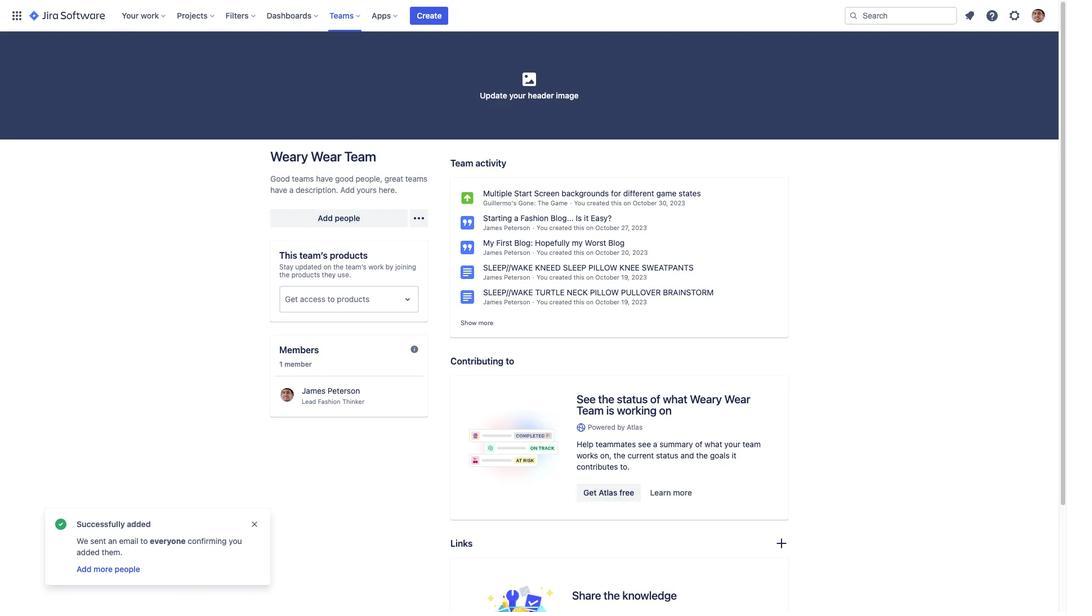 Task type: describe. For each thing, give the bounding box(es) containing it.
james for my first blog: hopefully my worst blog
[[483, 249, 502, 256]]

see the status of what weary wear team is working on
[[577, 393, 750, 417]]

for
[[611, 189, 621, 198]]

1 vertical spatial by
[[617, 423, 625, 432]]

dismiss image
[[250, 520, 259, 529]]

people inside add people button
[[335, 213, 360, 223]]

see
[[577, 393, 596, 406]]

dashboards
[[267, 10, 311, 20]]

access
[[300, 295, 325, 304]]

successfully added
[[77, 520, 151, 529]]

update
[[480, 90, 507, 100]]

success image
[[54, 518, 68, 532]]

19, for pullover
[[621, 298, 630, 306]]

status inside help teammates see a summary of what your team works on, the current status and the goals it contributes to.
[[656, 451, 678, 461]]

they
[[322, 271, 336, 279]]

1 vertical spatial products
[[291, 271, 320, 279]]

this down sleep
[[574, 274, 584, 281]]

more for learn
[[673, 488, 692, 498]]

1 member
[[279, 360, 312, 369]]

1 horizontal spatial atlas
[[627, 423, 643, 432]]

on for my first blog: hopefully my worst blog
[[586, 249, 594, 256]]

more for add
[[94, 565, 113, 574]]

fashion inside james peterson lead fashion thinker
[[318, 398, 341, 405]]

learn
[[650, 488, 671, 498]]

get for get atlas free
[[583, 488, 597, 498]]

game
[[551, 199, 568, 207]]

created for fashion
[[549, 224, 572, 231]]

on for multiple start screen backgrounds for different game states
[[624, 199, 631, 207]]

add link image
[[775, 537, 788, 551]]

add more people
[[77, 565, 140, 574]]

the right and
[[696, 451, 708, 461]]

create button
[[410, 6, 449, 24]]

2023 down "knee"
[[632, 274, 647, 281]]

your inside help teammates see a summary of what your team works on, the current status and the goals it contributes to.
[[724, 440, 740, 449]]

teams button
[[326, 6, 365, 24]]

james peterson lead fashion thinker
[[302, 386, 364, 405]]

notifications image
[[963, 9, 976, 22]]

stay
[[279, 263, 293, 271]]

starting a fashion blog... is it easy?
[[483, 213, 612, 223]]

is
[[606, 404, 614, 417]]

20,
[[621, 249, 631, 256]]

my
[[572, 238, 583, 248]]

different
[[623, 189, 654, 198]]

the
[[538, 199, 549, 207]]

peterson inside james peterson lead fashion thinker
[[328, 386, 360, 396]]

summary
[[660, 440, 693, 449]]

good
[[270, 174, 290, 184]]

created for screen
[[587, 199, 609, 207]]

created for blog:
[[549, 249, 572, 256]]

multiple
[[483, 189, 512, 198]]

update your header image button
[[473, 70, 585, 101]]

brainstorm
[[663, 288, 714, 297]]

image
[[556, 90, 579, 100]]

pullover
[[621, 288, 661, 297]]

your
[[122, 10, 139, 20]]

kneed
[[535, 263, 561, 273]]

james peterson for turtle
[[483, 298, 530, 306]]

create
[[417, 10, 442, 20]]

1 horizontal spatial team
[[450, 158, 473, 168]]

hopefully
[[535, 238, 570, 248]]

people,
[[356, 174, 382, 184]]

to.
[[620, 462, 630, 472]]

your inside dropdown button
[[509, 90, 526, 100]]

add people
[[318, 213, 360, 223]]

backgrounds
[[562, 189, 609, 198]]

james peterson for kneed
[[483, 274, 530, 281]]

sleep//wake kneed sleep pillow knee sweatpants
[[483, 263, 694, 273]]

banner containing your work
[[0, 0, 1059, 32]]

james inside james peterson lead fashion thinker
[[302, 386, 325, 396]]

help
[[577, 440, 593, 449]]

the inside see the status of what weary wear team is working on
[[598, 393, 614, 406]]

october down the sleep//wake turtle neck pillow pullover brainstorm
[[595, 298, 619, 306]]

the right updated
[[333, 263, 344, 271]]

october for easy?
[[595, 224, 619, 231]]

lead
[[302, 398, 316, 405]]

james for sleep//wake turtle neck pillow pullover brainstorm
[[483, 298, 502, 306]]

add for add people
[[318, 213, 333, 223]]

you created this on october 20, 2023
[[537, 249, 648, 256]]

what inside see the status of what weary wear team is working on
[[663, 393, 687, 406]]

show more
[[461, 319, 493, 327]]

current
[[628, 451, 654, 461]]

projects button
[[174, 6, 219, 24]]

yours
[[357, 185, 377, 195]]

use.
[[338, 271, 351, 279]]

0 vertical spatial products
[[330, 251, 368, 261]]

a inside good teams have good people, great teams have a description. add yours here.
[[289, 185, 294, 195]]

filters
[[226, 10, 249, 20]]

your work
[[122, 10, 159, 20]]

you for sleep
[[537, 274, 548, 281]]

dashboards button
[[263, 6, 323, 24]]

0 horizontal spatial team
[[344, 149, 376, 164]]

0 vertical spatial to
[[328, 295, 335, 304]]

1 teams from the left
[[292, 174, 314, 184]]

of inside help teammates see a summary of what your team works on, the current status and the goals it contributes to.
[[695, 440, 703, 449]]

teams
[[330, 10, 354, 20]]

you created this on october 19, 2023 for sleep
[[537, 274, 647, 281]]

sent
[[90, 537, 106, 546]]

turtle
[[535, 288, 565, 297]]

powered by atlas
[[588, 423, 643, 432]]

team
[[743, 440, 761, 449]]

teammates
[[596, 440, 636, 449]]

2023 for game
[[670, 199, 685, 207]]

james peterson for first
[[483, 249, 530, 256]]

created for neck
[[549, 298, 572, 306]]

learn more
[[650, 488, 692, 498]]

learn more button
[[643, 484, 699, 502]]

show more link
[[461, 318, 493, 329]]

game
[[656, 189, 677, 198]]

free
[[619, 488, 634, 498]]

update your header image
[[480, 90, 579, 100]]

guillermo's
[[483, 199, 517, 207]]

october for blog
[[595, 249, 619, 256]]

2023 for easy?
[[632, 224, 647, 231]]

my
[[483, 238, 494, 248]]

people inside the add more people button
[[115, 565, 140, 574]]

knee
[[620, 263, 640, 273]]

start
[[514, 189, 532, 198]]

status inside see the status of what weary wear team is working on
[[617, 393, 648, 406]]

it inside help teammates see a summary of what your team works on, the current status and the goals it contributes to.
[[732, 451, 736, 461]]

great
[[385, 174, 403, 184]]

1 vertical spatial to
[[506, 356, 514, 367]]

email
[[119, 537, 138, 546]]

2023 for blog
[[632, 249, 648, 256]]

knowledge
[[622, 590, 677, 603]]

this for blog
[[574, 249, 584, 256]]

contributes
[[577, 462, 618, 472]]

neck
[[567, 288, 588, 297]]

october up the sleep//wake turtle neck pillow pullover brainstorm
[[595, 274, 619, 281]]

1 vertical spatial team's
[[346, 263, 367, 271]]

guillermo's gone: the game
[[483, 199, 568, 207]]

james for sleep//wake kneed sleep pillow knee sweatpants
[[483, 274, 502, 281]]

of inside see the status of what weary wear team is working on
[[650, 393, 660, 406]]

confirming you added them.
[[77, 537, 242, 557]]

blog:
[[514, 238, 533, 248]]

help image
[[985, 9, 999, 22]]

good
[[335, 174, 354, 184]]

your work button
[[118, 6, 170, 24]]

we
[[77, 537, 88, 546]]

actions image
[[412, 212, 426, 225]]

1 horizontal spatial added
[[127, 520, 151, 529]]

on for sleep//wake kneed sleep pillow knee sweatpants
[[586, 274, 594, 281]]

atlas image
[[577, 423, 586, 432]]

you for blog:
[[537, 249, 548, 256]]

help teammates see a summary of what your team works on, the current status and the goals it contributes to.
[[577, 440, 761, 472]]

links
[[450, 539, 473, 549]]



Task type: locate. For each thing, give the bounding box(es) containing it.
created down 'my first blog: hopefully my worst blog'
[[549, 249, 572, 256]]

atlas inside button
[[599, 488, 617, 498]]

october down easy?
[[595, 224, 619, 231]]

19, down pullover on the top of page
[[621, 298, 630, 306]]

1 vertical spatial you created this on october 19, 2023
[[537, 298, 647, 306]]

on
[[624, 199, 631, 207], [586, 224, 594, 231], [586, 249, 594, 256], [323, 263, 331, 271], [586, 274, 594, 281], [586, 298, 594, 306], [659, 404, 672, 417]]

is
[[576, 213, 582, 223]]

peterson for turtle
[[504, 298, 530, 306]]

2 vertical spatial to
[[140, 537, 148, 546]]

0 horizontal spatial it
[[584, 213, 589, 223]]

sleep//wake turtle neck pillow pullover brainstorm
[[483, 288, 714, 297]]

work inside dropdown button
[[141, 10, 159, 20]]

0 vertical spatial people
[[335, 213, 360, 223]]

you down hopefully
[[537, 249, 548, 256]]

work left joining
[[368, 263, 384, 271]]

fashion
[[521, 213, 549, 223], [318, 398, 341, 405]]

have up description.
[[316, 174, 333, 184]]

this down is
[[574, 224, 584, 231]]

add inside good teams have good people, great teams have a description. add yours here.
[[340, 185, 355, 195]]

team inside see the status of what weary wear team is working on
[[577, 404, 604, 417]]

1 you created this on october 19, 2023 from the top
[[537, 274, 647, 281]]

this for game
[[611, 199, 622, 207]]

19, down "knee"
[[621, 274, 630, 281]]

of
[[650, 393, 660, 406], [695, 440, 703, 449]]

atlas down working
[[627, 423, 643, 432]]

member
[[284, 360, 312, 369]]

added
[[127, 520, 151, 529], [77, 548, 100, 557]]

people down them.
[[115, 565, 140, 574]]

1 horizontal spatial by
[[617, 423, 625, 432]]

banner
[[0, 0, 1059, 32]]

add more people button
[[75, 563, 141, 577]]

this for easy?
[[574, 224, 584, 231]]

work right your
[[141, 10, 159, 20]]

you down backgrounds in the right top of the page
[[574, 199, 585, 207]]

1 horizontal spatial add
[[318, 213, 333, 223]]

1 vertical spatial of
[[695, 440, 703, 449]]

1 vertical spatial added
[[77, 548, 100, 557]]

contributing to
[[450, 356, 514, 367]]

0 horizontal spatial more
[[94, 565, 113, 574]]

it right is
[[584, 213, 589, 223]]

apps button
[[368, 6, 402, 24]]

0 vertical spatial work
[[141, 10, 159, 20]]

october down blog
[[595, 249, 619, 256]]

products left the they
[[291, 271, 320, 279]]

0 horizontal spatial what
[[663, 393, 687, 406]]

1 vertical spatial it
[[732, 451, 736, 461]]

2 horizontal spatial to
[[506, 356, 514, 367]]

thinker
[[342, 398, 364, 405]]

you created this on october 19, 2023
[[537, 274, 647, 281], [537, 298, 647, 306]]

activity
[[475, 158, 506, 168]]

1 horizontal spatial of
[[695, 440, 703, 449]]

this down neck
[[574, 298, 584, 306]]

october for game
[[633, 199, 657, 207]]

updated
[[295, 263, 322, 271]]

work inside this team's products stay updated on the team's work by joining the products they use.
[[368, 263, 384, 271]]

0 vertical spatial pillow
[[589, 263, 617, 273]]

Search field
[[845, 6, 957, 24]]

0 vertical spatial fashion
[[521, 213, 549, 223]]

0 horizontal spatial work
[[141, 10, 159, 20]]

show
[[461, 319, 477, 327]]

screen
[[534, 189, 560, 198]]

1 vertical spatial weary
[[690, 393, 722, 406]]

3 james peterson from the top
[[483, 274, 530, 281]]

what up the goals
[[705, 440, 722, 449]]

1 horizontal spatial work
[[368, 263, 384, 271]]

pillow down "you created this on october 20, 2023" on the right top of page
[[589, 263, 617, 273]]

more for show
[[478, 319, 493, 327]]

1 vertical spatial pillow
[[590, 288, 619, 297]]

more right show
[[478, 319, 493, 327]]

projects
[[177, 10, 208, 20]]

apps
[[372, 10, 391, 20]]

2 19, from the top
[[621, 298, 630, 306]]

0 horizontal spatial by
[[386, 263, 393, 271]]

0 vertical spatial by
[[386, 263, 393, 271]]

peterson for kneed
[[504, 274, 530, 281]]

0 vertical spatial it
[[584, 213, 589, 223]]

get left access
[[285, 295, 298, 304]]

created down turtle
[[549, 298, 572, 306]]

get atlas free
[[583, 488, 634, 498]]

1
[[279, 360, 283, 369]]

add down description.
[[318, 213, 333, 223]]

the right see
[[598, 393, 614, 406]]

0 horizontal spatial add
[[77, 565, 91, 574]]

people down good teams have good people, great teams have a description. add yours here. at the top of the page
[[335, 213, 360, 223]]

0 horizontal spatial have
[[270, 185, 287, 195]]

team activity
[[450, 158, 506, 168]]

joining
[[395, 263, 416, 271]]

fashion right lead
[[318, 398, 341, 405]]

1 horizontal spatial what
[[705, 440, 722, 449]]

add down good
[[340, 185, 355, 195]]

1 vertical spatial what
[[705, 440, 722, 449]]

0 vertical spatial you created this on october 19, 2023
[[537, 274, 647, 281]]

this
[[279, 251, 297, 261]]

sweatpants
[[642, 263, 694, 273]]

you for screen
[[574, 199, 585, 207]]

1 horizontal spatial people
[[335, 213, 360, 223]]

team up atlas icon at the right of the page
[[577, 404, 604, 417]]

here.
[[379, 185, 397, 195]]

0 horizontal spatial a
[[289, 185, 294, 195]]

a down guillermo's gone: the game
[[514, 213, 518, 223]]

a right see
[[653, 440, 657, 449]]

the right share
[[604, 590, 620, 603]]

0 vertical spatial team's
[[299, 251, 328, 261]]

states
[[679, 189, 701, 198]]

team's
[[299, 251, 328, 261], [346, 263, 367, 271]]

2 vertical spatial a
[[653, 440, 657, 449]]

your up the goals
[[724, 440, 740, 449]]

added inside the confirming you added them.
[[77, 548, 100, 557]]

on for sleep//wake turtle neck pillow pullover brainstorm
[[586, 298, 594, 306]]

it
[[584, 213, 589, 223], [732, 451, 736, 461]]

appswitcher icon image
[[10, 9, 24, 22]]

status down 'summary'
[[656, 451, 678, 461]]

by up teammates
[[617, 423, 625, 432]]

you
[[574, 199, 585, 207], [537, 224, 548, 231], [537, 249, 548, 256], [537, 274, 548, 281], [537, 298, 548, 306]]

to
[[328, 295, 335, 304], [506, 356, 514, 367], [140, 537, 148, 546]]

2 vertical spatial products
[[337, 295, 370, 304]]

get down contributes at the right bottom
[[583, 488, 597, 498]]

0 horizontal spatial fashion
[[318, 398, 341, 405]]

0 vertical spatial a
[[289, 185, 294, 195]]

a down good
[[289, 185, 294, 195]]

worst
[[585, 238, 606, 248]]

1 horizontal spatial status
[[656, 451, 678, 461]]

created down kneed
[[549, 274, 572, 281]]

added down we
[[77, 548, 100, 557]]

by inside this team's products stay updated on the team's work by joining the products they use.
[[386, 263, 393, 271]]

2023 right 27,
[[632, 224, 647, 231]]

what inside help teammates see a summary of what your team works on, the current status and the goals it contributes to.
[[705, 440, 722, 449]]

weary up good
[[270, 149, 308, 164]]

peterson for first
[[504, 249, 530, 256]]

an
[[108, 537, 117, 546]]

you for fashion
[[537, 224, 548, 231]]

by
[[386, 263, 393, 271], [617, 423, 625, 432]]

powered by atlas link
[[577, 422, 770, 434]]

1 vertical spatial 19,
[[621, 298, 630, 306]]

it right the goals
[[732, 451, 736, 461]]

by left joining
[[386, 263, 393, 271]]

add for add more people
[[77, 565, 91, 574]]

primary element
[[7, 0, 845, 31]]

0 horizontal spatial your
[[509, 90, 526, 100]]

2 horizontal spatial more
[[673, 488, 692, 498]]

1 horizontal spatial weary
[[690, 393, 722, 406]]

1 horizontal spatial more
[[478, 319, 493, 327]]

sleep
[[563, 263, 586, 273]]

1 horizontal spatial wear
[[724, 393, 750, 406]]

teams right great
[[405, 174, 427, 184]]

2 you created this on october 19, 2023 from the top
[[537, 298, 647, 306]]

header
[[528, 90, 554, 100]]

2023 right 20,
[[632, 249, 648, 256]]

the down this
[[279, 271, 290, 279]]

starting
[[483, 213, 512, 223]]

2 horizontal spatial a
[[653, 440, 657, 449]]

and
[[681, 451, 694, 461]]

your left header
[[509, 90, 526, 100]]

sleep//wake for sleep//wake kneed sleep pillow knee sweatpants
[[483, 263, 533, 273]]

2 james peterson from the top
[[483, 249, 530, 256]]

0 horizontal spatial teams
[[292, 174, 314, 184]]

pillow for knee
[[589, 263, 617, 273]]

created for sleep
[[549, 274, 572, 281]]

products
[[330, 251, 368, 261], [291, 271, 320, 279], [337, 295, 370, 304]]

you
[[229, 537, 242, 546]]

powered
[[588, 423, 615, 432]]

blog
[[608, 238, 625, 248]]

share
[[572, 590, 601, 603]]

weary inside see the status of what weary wear team is working on
[[690, 393, 722, 406]]

0 horizontal spatial team's
[[299, 251, 328, 261]]

have down good
[[270, 185, 287, 195]]

work
[[141, 10, 159, 20], [368, 263, 384, 271]]

everyone
[[150, 537, 186, 546]]

to right access
[[328, 295, 335, 304]]

on down 'sleep//wake kneed sleep pillow knee sweatpants'
[[586, 274, 594, 281]]

team up people,
[[344, 149, 376, 164]]

this down "for"
[[611, 199, 622, 207]]

open image
[[401, 293, 414, 306]]

team's up updated
[[299, 251, 328, 261]]

you created this on october 19, 2023 down the sleep//wake turtle neck pillow pullover brainstorm
[[537, 298, 647, 306]]

search image
[[849, 11, 858, 20]]

0 vertical spatial what
[[663, 393, 687, 406]]

to right email
[[140, 537, 148, 546]]

wear up the team
[[724, 393, 750, 406]]

0 vertical spatial added
[[127, 520, 151, 529]]

1 vertical spatial sleep//wake
[[483, 288, 533, 297]]

0 horizontal spatial atlas
[[599, 488, 617, 498]]

you created this on october 19, 2023 down 'sleep//wake kneed sleep pillow knee sweatpants'
[[537, 274, 647, 281]]

0 vertical spatial atlas
[[627, 423, 643, 432]]

add people button
[[270, 209, 408, 228]]

0 horizontal spatial get
[[285, 295, 298, 304]]

settings image
[[1008, 9, 1022, 22]]

on inside this team's products stay updated on the team's work by joining the products they use.
[[323, 263, 331, 271]]

2 vertical spatial add
[[77, 565, 91, 574]]

of up the powered by atlas link
[[650, 393, 660, 406]]

weary up the powered by atlas link
[[690, 393, 722, 406]]

1 vertical spatial wear
[[724, 393, 750, 406]]

status right is at the right of the page
[[617, 393, 648, 406]]

team
[[344, 149, 376, 164], [450, 158, 473, 168], [577, 404, 604, 417]]

1 vertical spatial add
[[318, 213, 333, 223]]

1 horizontal spatial it
[[732, 451, 736, 461]]

2 vertical spatial more
[[94, 565, 113, 574]]

on down worst
[[586, 249, 594, 256]]

jira software image
[[29, 9, 105, 22], [29, 9, 105, 22]]

on down easy?
[[586, 224, 594, 231]]

2 teams from the left
[[405, 174, 427, 184]]

james peterson
[[483, 224, 530, 231], [483, 249, 530, 256], [483, 274, 530, 281], [483, 298, 530, 306]]

you down turtle
[[537, 298, 548, 306]]

more right "learn"
[[673, 488, 692, 498]]

2023 down pullover on the top of page
[[632, 298, 647, 306]]

contributing
[[450, 356, 504, 367]]

october down different
[[633, 199, 657, 207]]

confirming
[[188, 537, 227, 546]]

you down kneed
[[537, 274, 548, 281]]

1 vertical spatial work
[[368, 263, 384, 271]]

0 horizontal spatial people
[[115, 565, 140, 574]]

2 sleep//wake from the top
[[483, 288, 533, 297]]

the down teammates
[[614, 451, 625, 461]]

1 horizontal spatial your
[[724, 440, 740, 449]]

more down them.
[[94, 565, 113, 574]]

1 horizontal spatial to
[[328, 295, 335, 304]]

what
[[663, 393, 687, 406], [705, 440, 722, 449]]

0 horizontal spatial status
[[617, 393, 648, 406]]

1 19, from the top
[[621, 274, 630, 281]]

pillow for pullover
[[590, 288, 619, 297]]

teams up description.
[[292, 174, 314, 184]]

0 vertical spatial get
[[285, 295, 298, 304]]

1 vertical spatial atlas
[[599, 488, 617, 498]]

good teams have good people, great teams have a description. add yours here.
[[270, 174, 427, 195]]

0 horizontal spatial wear
[[311, 149, 342, 164]]

get
[[285, 295, 298, 304], [583, 488, 597, 498]]

you created this on october 27, 2023
[[537, 224, 647, 231]]

this down my
[[574, 249, 584, 256]]

james peterson for a
[[483, 224, 530, 231]]

team left the activity in the top left of the page
[[450, 158, 473, 168]]

2 horizontal spatial team
[[577, 404, 604, 417]]

2023
[[670, 199, 685, 207], [632, 224, 647, 231], [632, 249, 648, 256], [632, 274, 647, 281], [632, 298, 647, 306]]

0 horizontal spatial weary
[[270, 149, 308, 164]]

get for get access to products
[[285, 295, 298, 304]]

on left "use."
[[323, 263, 331, 271]]

sleep//wake down first
[[483, 263, 533, 273]]

0 vertical spatial of
[[650, 393, 660, 406]]

get atlas free button
[[577, 484, 641, 502]]

1 vertical spatial people
[[115, 565, 140, 574]]

atlas left free
[[599, 488, 617, 498]]

pillow right neck
[[590, 288, 619, 297]]

27,
[[621, 224, 630, 231]]

added up we sent an email to everyone
[[127, 520, 151, 529]]

james for starting a fashion blog... is it easy?
[[483, 224, 502, 231]]

what up the powered by atlas link
[[663, 393, 687, 406]]

0 vertical spatial sleep//wake
[[483, 263, 533, 273]]

0 vertical spatial have
[[316, 174, 333, 184]]

0 vertical spatial add
[[340, 185, 355, 195]]

sleep//wake left turtle
[[483, 288, 533, 297]]

works
[[577, 451, 598, 461]]

0 vertical spatial weary
[[270, 149, 308, 164]]

on down different
[[624, 199, 631, 207]]

1 vertical spatial your
[[724, 440, 740, 449]]

1 horizontal spatial team's
[[346, 263, 367, 271]]

you created this on october 30, 2023
[[574, 199, 685, 207]]

1 horizontal spatial a
[[514, 213, 518, 223]]

1 horizontal spatial have
[[316, 174, 333, 184]]

you for neck
[[537, 298, 548, 306]]

1 vertical spatial status
[[656, 451, 678, 461]]

1 sleep//wake from the top
[[483, 263, 533, 273]]

filters button
[[222, 6, 260, 24]]

products down "use."
[[337, 295, 370, 304]]

2 horizontal spatial add
[[340, 185, 355, 195]]

1 james peterson from the top
[[483, 224, 530, 231]]

wear up good
[[311, 149, 342, 164]]

0 vertical spatial wear
[[311, 149, 342, 164]]

0 horizontal spatial added
[[77, 548, 100, 557]]

peterson
[[504, 224, 530, 231], [504, 249, 530, 256], [504, 274, 530, 281], [504, 298, 530, 306], [328, 386, 360, 396]]

add down we
[[77, 565, 91, 574]]

created down multiple start screen backgrounds for different game states
[[587, 199, 609, 207]]

we sent an email to everyone
[[77, 537, 186, 546]]

gone:
[[518, 199, 536, 207]]

0 vertical spatial more
[[478, 319, 493, 327]]

created down blog...
[[549, 224, 572, 231]]

1 horizontal spatial get
[[583, 488, 597, 498]]

a inside help teammates see a summary of what your team works on, the current status and the goals it contributes to.
[[653, 440, 657, 449]]

to right contributing
[[506, 356, 514, 367]]

get inside "get atlas free" button
[[583, 488, 597, 498]]

on up the powered by atlas link
[[659, 404, 672, 417]]

on down the sleep//wake turtle neck pillow pullover brainstorm
[[586, 298, 594, 306]]

fashion down gone:
[[521, 213, 549, 223]]

team's right the they
[[346, 263, 367, 271]]

your profile and settings image
[[1032, 9, 1045, 22]]

0 horizontal spatial of
[[650, 393, 660, 406]]

1 vertical spatial fashion
[[318, 398, 341, 405]]

of right 'summary'
[[695, 440, 703, 449]]

share the knowledge
[[572, 590, 677, 603]]

1 vertical spatial a
[[514, 213, 518, 223]]

add
[[340, 185, 355, 195], [318, 213, 333, 223], [77, 565, 91, 574]]

0 horizontal spatial to
[[140, 537, 148, 546]]

them.
[[102, 548, 122, 557]]

peterson for a
[[504, 224, 530, 231]]

sleep//wake for sleep//wake turtle neck pillow pullover brainstorm
[[483, 288, 533, 297]]

1 horizontal spatial fashion
[[521, 213, 549, 223]]

teams
[[292, 174, 314, 184], [405, 174, 427, 184]]

4 james peterson from the top
[[483, 298, 530, 306]]

on inside see the status of what weary wear team is working on
[[659, 404, 672, 417]]

0 vertical spatial your
[[509, 90, 526, 100]]

weary wear team
[[270, 149, 376, 164]]

you created this on october 19, 2023 for neck
[[537, 298, 647, 306]]

on for starting a fashion blog... is it easy?
[[586, 224, 594, 231]]

19, for knee
[[621, 274, 630, 281]]

first
[[496, 238, 512, 248]]

1 vertical spatial have
[[270, 185, 287, 195]]

30,
[[659, 199, 668, 207]]

1 vertical spatial get
[[583, 488, 597, 498]]

1 vertical spatial more
[[673, 488, 692, 498]]

0 vertical spatial 19,
[[621, 274, 630, 281]]

you down starting a fashion blog... is it easy?
[[537, 224, 548, 231]]

2023 right 30,
[[670, 199, 685, 207]]

products up "use."
[[330, 251, 368, 261]]

status
[[617, 393, 648, 406], [656, 451, 678, 461]]

wear inside see the status of what weary wear team is working on
[[724, 393, 750, 406]]

october
[[633, 199, 657, 207], [595, 224, 619, 231], [595, 249, 619, 256], [595, 274, 619, 281], [595, 298, 619, 306]]



Task type: vqa. For each thing, say whether or not it's contained in the screenshot.
middle Screens
no



